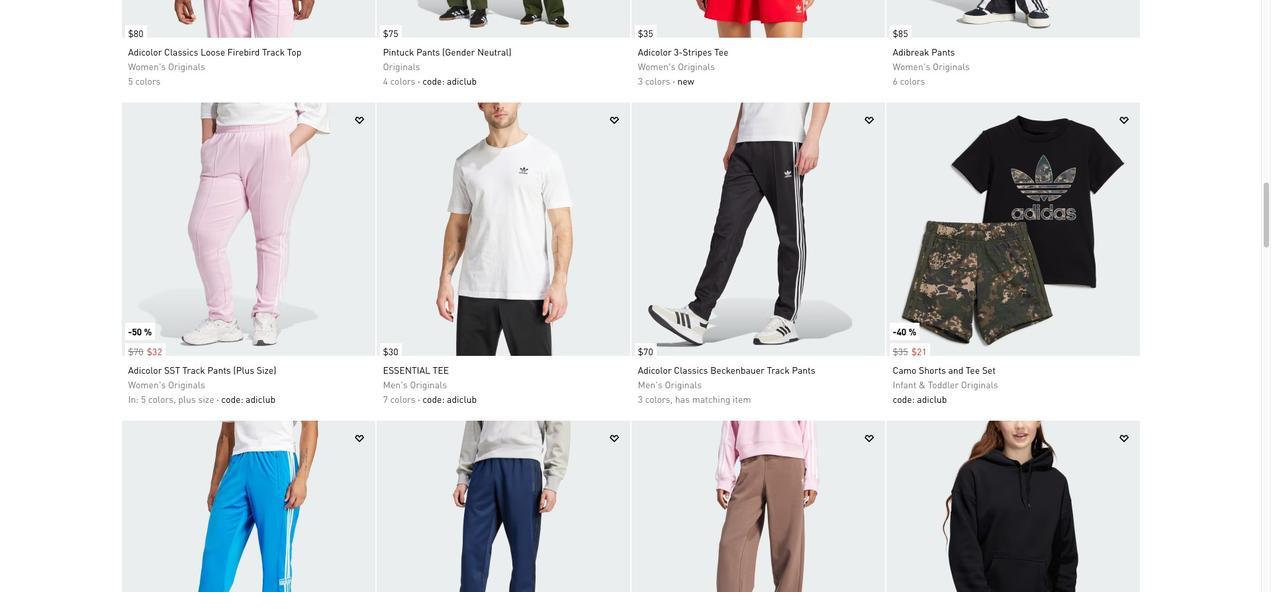 Task type: describe. For each thing, give the bounding box(es) containing it.
$80
[[128, 27, 143, 39]]

sst
[[164, 364, 180, 376]]

code: inside 'essential tee men's originals 7 colors · code: adiclub'
[[423, 393, 445, 405]]

tee for and
[[966, 364, 980, 376]]

adicolor sst track pants (plus size) women's originals in: 5 colors, plus size · code: adiclub
[[128, 364, 276, 405]]

adicolor for adicolor sst track pants (plus size)
[[128, 364, 162, 376]]

tee for stripes
[[714, 46, 729, 58]]

4
[[383, 75, 388, 87]]

3-
[[674, 46, 683, 58]]

colors, inside adicolor classics beckenbauer track pants men's originals 3 colors, has matching item
[[645, 393, 673, 405]]

(gender
[[442, 46, 475, 58]]

women's originals pink adicolor classics loose firebird track top image
[[121, 0, 375, 38]]

3 inside adicolor classics beckenbauer track pants men's originals 3 colors, has matching item
[[638, 393, 643, 405]]

essential tee men's originals 7 colors · code: adiclub
[[383, 364, 477, 405]]

infant & toddler originals black camo shorts and tee set image
[[886, 103, 1140, 356]]

$75
[[383, 27, 398, 39]]

adibreak
[[893, 46, 929, 58]]

$85 link
[[886, 19, 911, 41]]

women's originals black adibreak pants image
[[886, 0, 1140, 38]]

matching
[[692, 393, 730, 405]]

colors inside 'essential tee men's originals 7 colors · code: adiclub'
[[390, 393, 415, 405]]

stripes
[[683, 46, 712, 58]]

$21
[[911, 346, 927, 358]]

adicolor for adicolor 3-stripes tee
[[638, 46, 672, 58]]

men's inside 'essential tee men's originals 7 colors · code: adiclub'
[[383, 379, 408, 391]]

originals inside 'essential tee men's originals 7 colors · code: adiclub'
[[410, 379, 447, 391]]

originals green pintuck pants (gender neutral) image
[[376, 0, 630, 38]]

track inside adicolor classics loose firebird track top women's originals 5 colors
[[262, 46, 285, 58]]

camo shorts and tee set infant & toddler originals code: adiclub
[[893, 364, 998, 405]]

originals inside "adicolor 3-stripes tee women's originals 3 colors · new"
[[678, 60, 715, 72]]

men's inside adicolor classics beckenbauer track pants men's originals 3 colors, has matching item
[[638, 379, 663, 391]]

· inside adicolor sst track pants (plus size) women's originals in: 5 colors, plus size · code: adiclub
[[217, 393, 219, 405]]

5 inside adicolor classics loose firebird track top women's originals 5 colors
[[128, 75, 133, 87]]

originals inside adibreak pants women's originals 6 colors
[[933, 60, 970, 72]]

- for 50
[[128, 326, 132, 338]]

women's originals brown essentials fleece joggers image
[[631, 421, 885, 593]]

% for -40 %
[[909, 326, 916, 338]]

pants inside pintuck pants (gender neutral) originals 4 colors · code: adiclub
[[416, 46, 440, 58]]

· inside pintuck pants (gender neutral) originals 4 colors · code: adiclub
[[418, 75, 420, 87]]

originals inside adicolor classics beckenbauer track pants men's originals 3 colors, has matching item
[[665, 379, 702, 391]]

$80 link
[[121, 19, 147, 41]]

$70 link
[[631, 337, 656, 360]]

adicolor 3-stripes tee women's originals 3 colors · new
[[638, 46, 729, 87]]

$75 link
[[376, 19, 402, 41]]

set
[[982, 364, 996, 376]]

code: inside camo shorts and tee set infant & toddler originals code: adiclub
[[893, 393, 915, 405]]

adicolor classics loose firebird track top women's originals 5 colors
[[128, 46, 301, 87]]

- for 40
[[893, 326, 897, 338]]

women's originals pink adicolor sst track pants (plus size) image
[[121, 103, 375, 356]]

adiclub inside pintuck pants (gender neutral) originals 4 colors · code: adiclub
[[447, 75, 477, 87]]

(plus
[[233, 364, 254, 376]]

and
[[948, 364, 963, 376]]

$32
[[147, 346, 162, 358]]

· inside 'essential tee men's originals 7 colors · code: adiclub'
[[418, 393, 420, 405]]

colors inside pintuck pants (gender neutral) originals 4 colors · code: adiclub
[[390, 75, 415, 87]]

size
[[198, 393, 214, 405]]

adiclub inside 'essential tee men's originals 7 colors · code: adiclub'
[[447, 393, 477, 405]]

code: inside adicolor sst track pants (plus size) women's originals in: 5 colors, plus size · code: adiclub
[[221, 393, 243, 405]]

item
[[733, 393, 751, 405]]

· inside "adicolor 3-stripes tee women's originals 3 colors · new"
[[673, 75, 675, 87]]

firebird
[[227, 46, 260, 58]]

-50 %
[[128, 326, 152, 338]]



Task type: locate. For each thing, give the bounding box(es) containing it.
classics for originals
[[674, 364, 708, 376]]

adicolor classics beckenbauer track pants men's originals 3 colors, has matching item
[[638, 364, 815, 405]]

women's
[[128, 60, 166, 72], [638, 60, 676, 72], [893, 60, 930, 72], [128, 379, 166, 391]]

tee inside "adicolor 3-stripes tee women's originals 3 colors · new"
[[714, 46, 729, 58]]

0 horizontal spatial $70
[[128, 346, 143, 358]]

track right beckenbauer
[[767, 364, 790, 376]]

beckenbauer
[[710, 364, 765, 376]]

originals inside adicolor sst track pants (plus size) women's originals in: 5 colors, plus size · code: adiclub
[[168, 379, 205, 391]]

track inside adicolor classics beckenbauer track pants men's originals 3 colors, has matching item
[[767, 364, 790, 376]]

$85
[[893, 27, 908, 39]]

essential
[[383, 364, 430, 376]]

2 colors, from the left
[[645, 393, 673, 405]]

code: inside pintuck pants (gender neutral) originals 4 colors · code: adiclub
[[423, 75, 445, 87]]

40
[[897, 326, 906, 338]]

adicolor down $70 link
[[638, 364, 672, 376]]

· left new
[[673, 75, 675, 87]]

1 % from the left
[[144, 326, 152, 338]]

$70 for $70
[[638, 346, 653, 358]]

2 horizontal spatial track
[[767, 364, 790, 376]]

women's inside "adicolor 3-stripes tee women's originals 3 colors · new"
[[638, 60, 676, 72]]

0 vertical spatial 5
[[128, 75, 133, 87]]

-40 %
[[893, 326, 916, 338]]

3 left has
[[638, 393, 643, 405]]

men's
[[383, 379, 408, 391], [638, 379, 663, 391]]

adicolor for adicolor classics beckenbauer track pants
[[638, 364, 672, 376]]

colors right 7
[[390, 393, 415, 405]]

% right "40"
[[909, 326, 916, 338]]

track inside adicolor sst track pants (plus size) women's originals in: 5 colors, plus size · code: adiclub
[[182, 364, 205, 376]]

classics inside adicolor classics beckenbauer track pants men's originals 3 colors, has matching item
[[674, 364, 708, 376]]

$30
[[383, 346, 398, 358]]

- up "$35 $21"
[[893, 326, 897, 338]]

women's up in:
[[128, 379, 166, 391]]

$70 for $70 $32
[[128, 346, 143, 358]]

0 horizontal spatial track
[[182, 364, 205, 376]]

$35 up "adicolor 3-stripes tee women's originals 3 colors · new"
[[638, 27, 653, 39]]

pintuck
[[383, 46, 414, 58]]

code: down (gender
[[423, 75, 445, 87]]

classics inside adicolor classics loose firebird track top women's originals 5 colors
[[164, 46, 198, 58]]

women's inside adicolor classics loose firebird track top women's originals 5 colors
[[128, 60, 166, 72]]

% for -50 %
[[144, 326, 152, 338]]

colors inside "adicolor 3-stripes tee women's originals 3 colors · new"
[[645, 75, 670, 87]]

0 horizontal spatial -
[[128, 326, 132, 338]]

adicolor down $70 $32
[[128, 364, 162, 376]]

$35 link
[[631, 19, 656, 41]]

%
[[144, 326, 152, 338], [909, 326, 916, 338]]

adicolor left 3-
[[638, 46, 672, 58]]

classics for women's
[[164, 46, 198, 58]]

code: down tee
[[423, 393, 445, 405]]

men's originals black adicolor classics beckenbauer track pants image
[[631, 103, 885, 356]]

adiclub inside camo shorts and tee set infant & toddler originals code: adiclub
[[917, 393, 947, 405]]

men's originals blue adicolor classics adibreak pants image
[[121, 421, 375, 593]]

code: down infant on the right of page
[[893, 393, 915, 405]]

5
[[128, 75, 133, 87], [141, 393, 146, 405]]

neutral)
[[477, 46, 511, 58]]

50
[[132, 326, 142, 338]]

colors left new
[[645, 75, 670, 87]]

$70
[[128, 346, 143, 358], [638, 346, 653, 358]]

adiclub down (gender
[[447, 75, 477, 87]]

1 vertical spatial 3
[[638, 393, 643, 405]]

0 horizontal spatial 5
[[128, 75, 133, 87]]

colors down $80
[[135, 75, 161, 87]]

code:
[[423, 75, 445, 87], [221, 393, 243, 405], [423, 393, 445, 405], [893, 393, 915, 405]]

1 horizontal spatial 5
[[141, 393, 146, 405]]

1 vertical spatial classics
[[674, 364, 708, 376]]

· right size
[[217, 393, 219, 405]]

$35 inside $35 link
[[638, 27, 653, 39]]

pants inside adicolor classics beckenbauer track pants men's originals 3 colors, has matching item
[[792, 364, 815, 376]]

colors right 6
[[900, 75, 925, 87]]

men's up 7
[[383, 379, 408, 391]]

pintuck pants (gender neutral) originals 4 colors · code: adiclub
[[383, 46, 511, 87]]

0 vertical spatial $35
[[638, 27, 653, 39]]

1 vertical spatial tee
[[966, 364, 980, 376]]

pants inside adibreak pants women's originals 6 colors
[[932, 46, 955, 58]]

1 horizontal spatial men's
[[638, 379, 663, 391]]

track
[[262, 46, 285, 58], [182, 364, 205, 376], [767, 364, 790, 376]]

toddler
[[928, 379, 959, 391]]

adicolor for adicolor classics loose firebird track top
[[128, 46, 162, 58]]

1 vertical spatial 5
[[141, 393, 146, 405]]

women's originals red adicolor 3-stripes tee image
[[631, 0, 885, 38]]

infant
[[893, 379, 916, 391]]

6
[[893, 75, 898, 87]]

$30 link
[[376, 337, 402, 360]]

0 horizontal spatial men's
[[383, 379, 408, 391]]

3
[[638, 75, 643, 87], [638, 393, 643, 405]]

0 vertical spatial classics
[[164, 46, 198, 58]]

size)
[[257, 364, 276, 376]]

1 horizontal spatial tee
[[966, 364, 980, 376]]

5 down $80
[[128, 75, 133, 87]]

% right "50"
[[144, 326, 152, 338]]

$35 for $35
[[638, 27, 653, 39]]

1 horizontal spatial $70
[[638, 346, 653, 358]]

men's down $70 link
[[638, 379, 663, 391]]

classics
[[164, 46, 198, 58], [674, 364, 708, 376]]

adiclub inside adicolor sst track pants (plus size) women's originals in: 5 colors, plus size · code: adiclub
[[246, 393, 275, 405]]

women's inside adibreak pants women's originals 6 colors
[[893, 60, 930, 72]]

1 horizontal spatial $35
[[893, 346, 908, 358]]

0 vertical spatial tee
[[714, 46, 729, 58]]

colors,
[[148, 393, 176, 405], [645, 393, 673, 405]]

plus
[[178, 393, 196, 405]]

men's originals blue premium track pants image
[[376, 421, 630, 593]]

1 horizontal spatial %
[[909, 326, 916, 338]]

1 3 from the top
[[638, 75, 643, 87]]

5 right in:
[[141, 393, 146, 405]]

adiclub
[[447, 75, 477, 87], [246, 393, 275, 405], [447, 393, 477, 405], [917, 393, 947, 405]]

track right sst at left bottom
[[182, 364, 205, 376]]

2 men's from the left
[[638, 379, 663, 391]]

0 horizontal spatial classics
[[164, 46, 198, 58]]

0 horizontal spatial tee
[[714, 46, 729, 58]]

colors, inside adicolor sst track pants (plus size) women's originals in: 5 colors, plus size · code: adiclub
[[148, 393, 176, 405]]

classics up has
[[674, 364, 708, 376]]

women's originals black originals hoodie image
[[886, 421, 1140, 593]]

tee inside camo shorts and tee set infant & toddler originals code: adiclub
[[966, 364, 980, 376]]

women's inside adicolor sst track pants (plus size) women's originals in: 5 colors, plus size · code: adiclub
[[128, 379, 166, 391]]

shorts
[[919, 364, 946, 376]]

2 - from the left
[[893, 326, 897, 338]]

pants
[[416, 46, 440, 58], [932, 46, 955, 58], [207, 364, 231, 376], [792, 364, 815, 376]]

0 horizontal spatial colors,
[[148, 393, 176, 405]]

$35 left $21
[[893, 346, 908, 358]]

colors inside adibreak pants women's originals 6 colors
[[900, 75, 925, 87]]

colors, left has
[[645, 393, 673, 405]]

1 vertical spatial $35
[[893, 346, 908, 358]]

1 horizontal spatial track
[[262, 46, 285, 58]]

loose
[[201, 46, 225, 58]]

1 horizontal spatial classics
[[674, 364, 708, 376]]

adicolor down $80
[[128, 46, 162, 58]]

· right 4
[[418, 75, 420, 87]]

2 3 from the top
[[638, 393, 643, 405]]

women's down adibreak
[[893, 60, 930, 72]]

1 horizontal spatial -
[[893, 326, 897, 338]]

2 % from the left
[[909, 326, 916, 338]]

-
[[128, 326, 132, 338], [893, 326, 897, 338]]

originals
[[168, 60, 205, 72], [383, 60, 420, 72], [678, 60, 715, 72], [933, 60, 970, 72], [168, 379, 205, 391], [410, 379, 447, 391], [665, 379, 702, 391], [961, 379, 998, 391]]

top
[[287, 46, 301, 58]]

7
[[383, 393, 388, 405]]

in:
[[128, 393, 139, 405]]

- up $70 $32
[[128, 326, 132, 338]]

new
[[677, 75, 694, 87]]

tee
[[714, 46, 729, 58], [966, 364, 980, 376]]

adicolor inside "adicolor 3-stripes tee women's originals 3 colors · new"
[[638, 46, 672, 58]]

$35 $21
[[893, 346, 927, 358]]

adiclub down &
[[917, 393, 947, 405]]

tee right stripes
[[714, 46, 729, 58]]

originals inside pintuck pants (gender neutral) originals 4 colors · code: adiclub
[[383, 60, 420, 72]]

adicolor inside adicolor classics loose firebird track top women's originals 5 colors
[[128, 46, 162, 58]]

5 inside adicolor sst track pants (plus size) women's originals in: 5 colors, plus size · code: adiclub
[[141, 393, 146, 405]]

adiclub down size)
[[246, 393, 275, 405]]

adiclub down tee
[[447, 393, 477, 405]]

women's down 3-
[[638, 60, 676, 72]]

· down "essential"
[[418, 393, 420, 405]]

$70 $32
[[128, 346, 162, 358]]

colors right 4
[[390, 75, 415, 87]]

$35
[[638, 27, 653, 39], [893, 346, 908, 358]]

adicolor inside adicolor sst track pants (plus size) women's originals in: 5 colors, plus size · code: adiclub
[[128, 364, 162, 376]]

&
[[919, 379, 926, 391]]

1 horizontal spatial colors,
[[645, 393, 673, 405]]

1 colors, from the left
[[148, 393, 176, 405]]

men's originals white essential tee image
[[376, 103, 630, 356]]

classics left loose
[[164, 46, 198, 58]]

1 men's from the left
[[383, 379, 408, 391]]

women's down $80
[[128, 60, 166, 72]]

$35 for $35 $21
[[893, 346, 908, 358]]

colors
[[135, 75, 161, 87], [390, 75, 415, 87], [645, 75, 670, 87], [900, 75, 925, 87], [390, 393, 415, 405]]

has
[[675, 393, 690, 405]]

2 $70 from the left
[[638, 346, 653, 358]]

track left top
[[262, 46, 285, 58]]

·
[[418, 75, 420, 87], [673, 75, 675, 87], [217, 393, 219, 405], [418, 393, 420, 405]]

0 horizontal spatial %
[[144, 326, 152, 338]]

adicolor inside adicolor classics beckenbauer track pants men's originals 3 colors, has matching item
[[638, 364, 672, 376]]

1 - from the left
[[128, 326, 132, 338]]

originals inside adicolor classics loose firebird track top women's originals 5 colors
[[168, 60, 205, 72]]

pants inside adicolor sst track pants (plus size) women's originals in: 5 colors, plus size · code: adiclub
[[207, 364, 231, 376]]

adicolor
[[128, 46, 162, 58], [638, 46, 672, 58], [128, 364, 162, 376], [638, 364, 672, 376]]

3 left new
[[638, 75, 643, 87]]

camo
[[893, 364, 917, 376]]

code: right size
[[221, 393, 243, 405]]

originals inside camo shorts and tee set infant & toddler originals code: adiclub
[[961, 379, 998, 391]]

adibreak pants women's originals 6 colors
[[893, 46, 970, 87]]

1 $70 from the left
[[128, 346, 143, 358]]

colors, left plus
[[148, 393, 176, 405]]

0 vertical spatial 3
[[638, 75, 643, 87]]

0 horizontal spatial $35
[[638, 27, 653, 39]]

colors inside adicolor classics loose firebird track top women's originals 5 colors
[[135, 75, 161, 87]]

tee left set
[[966, 364, 980, 376]]

3 inside "adicolor 3-stripes tee women's originals 3 colors · new"
[[638, 75, 643, 87]]

tee
[[433, 364, 449, 376]]



Task type: vqa. For each thing, say whether or not it's contained in the screenshot.
2nd Fg from right
no



